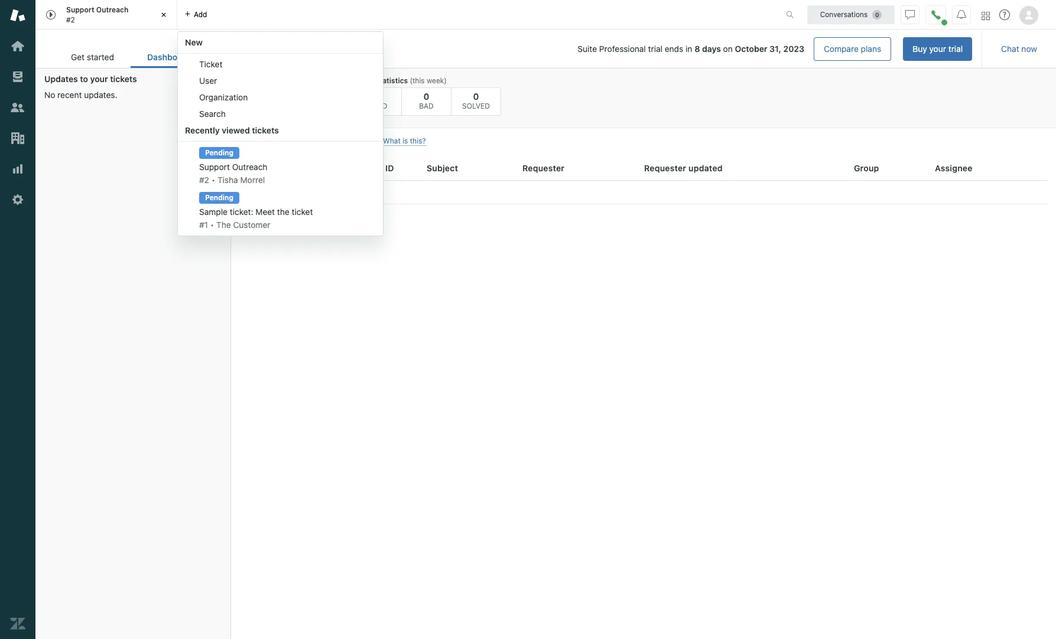 Task type: locate. For each thing, give the bounding box(es) containing it.
1 horizontal spatial 0
[[424, 91, 429, 102]]

1 vertical spatial your
[[90, 74, 108, 84]]

chat
[[1001, 44, 1019, 54]]

requester
[[523, 163, 565, 173], [644, 163, 686, 173]]

ticket left statistics
[[352, 76, 373, 85]]

support up get
[[66, 5, 94, 14]]

requiring
[[271, 135, 307, 145]]

1 horizontal spatial outreach
[[232, 162, 267, 172]]

tab
[[35, 0, 177, 30]]

1 horizontal spatial requester
[[644, 163, 686, 173]]

•
[[211, 175, 215, 185], [210, 220, 214, 230]]

no down updates
[[44, 90, 55, 100]]

get
[[71, 52, 85, 62]]

2 menu item from the top
[[178, 189, 383, 233]]

professional
[[599, 44, 646, 54]]

conversations
[[820, 10, 868, 19]]

tab inside tabs tab list
[[35, 0, 177, 30]]

user menu item
[[178, 73, 383, 89]]

1 vertical spatial support
[[199, 162, 230, 172]]

ticket statistics (this week)
[[352, 76, 447, 85]]

0 vertical spatial #2
[[66, 15, 75, 24]]

8
[[695, 44, 700, 54]]

0 horizontal spatial requester
[[523, 163, 565, 173]]

sample
[[199, 207, 228, 217]]

morrel
[[240, 175, 265, 185]]

1 horizontal spatial in
[[686, 44, 692, 54]]

2 vertical spatial tickets
[[269, 187, 294, 197]]

pending for support
[[205, 149, 233, 157]]

group
[[854, 163, 879, 173]]

your inside button
[[930, 44, 946, 54]]

in left this
[[297, 187, 303, 197]]

1 menu item from the top
[[178, 144, 383, 189]]

0 horizontal spatial your
[[90, 74, 108, 84]]

2 pending from the top
[[205, 193, 233, 202]]

0 inside 0 solved
[[473, 91, 479, 102]]

tab list containing get started
[[54, 46, 207, 68]]

0 vertical spatial outreach
[[96, 5, 129, 14]]

bad
[[419, 102, 434, 111]]

your inside updates to your tickets no recent updates.
[[90, 74, 108, 84]]

ticket for ticket status
[[249, 163, 274, 173]]

pending up the sample
[[205, 193, 233, 202]]

1 requester from the left
[[523, 163, 565, 173]]

trial
[[648, 44, 663, 54], [949, 44, 963, 54]]

menu containing new
[[177, 31, 384, 236]]

suite professional trial ends in 8 days on october 31, 2023
[[578, 44, 805, 54]]

what
[[383, 137, 401, 145]]

tab containing support outreach
[[35, 0, 177, 30]]

support inside 'support outreach #2'
[[66, 5, 94, 14]]

0 inside 0 bad
[[424, 91, 429, 102]]

no down morrel at the left top of page
[[256, 187, 267, 197]]

your right to
[[90, 74, 108, 84]]

0 down (this
[[424, 91, 429, 102]]

0 vertical spatial support
[[66, 5, 94, 14]]

ticket
[[199, 59, 223, 69], [352, 76, 373, 85], [249, 163, 274, 173]]

section
[[217, 37, 972, 61]]

buy your trial button
[[903, 37, 972, 61]]

no tickets in this view
[[256, 187, 339, 197]]

1 vertical spatial outreach
[[232, 162, 267, 172]]

tickets
[[110, 74, 137, 84], [252, 125, 279, 135], [269, 187, 294, 197]]

2 horizontal spatial ticket
[[352, 76, 373, 85]]

the
[[277, 207, 290, 217]]

0 horizontal spatial no
[[44, 90, 55, 100]]

0 horizontal spatial #2
[[66, 15, 75, 24]]

section containing suite professional trial ends in
[[217, 37, 972, 61]]

support inside pending support outreach #2 • tisha morrel
[[199, 162, 230, 172]]

0
[[424, 91, 429, 102], [473, 91, 479, 102], [370, 135, 376, 145]]

1 vertical spatial #2
[[199, 175, 209, 185]]

trial down notifications image
[[949, 44, 963, 54]]

tisha
[[218, 175, 238, 185]]

trial inside buy your trial button
[[949, 44, 963, 54]]

pending inside pending support outreach #2 • tisha morrel
[[205, 149, 233, 157]]

menu item
[[178, 144, 383, 189], [178, 189, 383, 233]]

menu item containing sample ticket: meet the ticket
[[178, 189, 383, 233]]

#2 inside pending support outreach #2 • tisha morrel
[[199, 175, 209, 185]]

2 requester from the left
[[644, 163, 686, 173]]

1 horizontal spatial trial
[[949, 44, 963, 54]]

• right #1
[[210, 220, 214, 230]]

0 horizontal spatial ticket
[[199, 59, 223, 69]]

ticket inside menu item
[[199, 59, 223, 69]]

to
[[80, 74, 88, 84]]

0 horizontal spatial outreach
[[96, 5, 129, 14]]

ticket status
[[249, 163, 302, 173]]

organizations image
[[10, 131, 25, 146]]

2 vertical spatial your
[[309, 135, 327, 145]]

recent
[[57, 90, 82, 100]]

support up tisha
[[199, 162, 230, 172]]

trial left ends
[[648, 44, 663, 54]]

0 vertical spatial no
[[44, 90, 55, 100]]

1 trial from the left
[[648, 44, 663, 54]]

started
[[87, 52, 114, 62]]

support
[[66, 5, 94, 14], [199, 162, 230, 172]]

October 31, 2023 text field
[[735, 44, 805, 54]]

0 right 0 bad
[[473, 91, 479, 102]]

in
[[686, 44, 692, 54], [297, 187, 303, 197]]

1 vertical spatial in
[[297, 187, 303, 197]]

get started tab
[[54, 46, 131, 68]]

#2 up get
[[66, 15, 75, 24]]

0 vertical spatial in
[[686, 44, 692, 54]]

tab list
[[54, 46, 207, 68]]

subject
[[427, 163, 458, 173]]

tickets inside "grid"
[[269, 187, 294, 197]]

tickets inside updates to your tickets no recent updates.
[[110, 74, 137, 84]]

(this
[[410, 76, 425, 85]]

ticket
[[292, 207, 313, 217]]

updates
[[44, 74, 78, 84]]

outreach inside pending support outreach #2 • tisha morrel
[[232, 162, 267, 172]]

tickets requiring your attention ( 0 ) what is this?
[[240, 135, 426, 145]]

pending sample ticket: meet the ticket #1 • the customer
[[199, 193, 313, 230]]

#2 left tisha
[[199, 175, 209, 185]]

#2 inside 'support outreach #2'
[[66, 15, 75, 24]]

1 horizontal spatial your
[[309, 135, 327, 145]]

0 horizontal spatial support
[[66, 5, 94, 14]]

1 vertical spatial •
[[210, 220, 214, 230]]

2 horizontal spatial your
[[930, 44, 946, 54]]

0 vertical spatial pending
[[205, 149, 233, 157]]

1 vertical spatial no
[[256, 187, 267, 197]]

0 vertical spatial your
[[930, 44, 946, 54]]

1 pending from the top
[[205, 149, 233, 157]]

good
[[366, 102, 388, 111]]

your right the requiring
[[309, 135, 327, 145]]

requester for requester updated
[[644, 163, 686, 173]]

tickets up updates.
[[110, 74, 137, 84]]

conversations button
[[807, 5, 895, 24]]

pending down recently viewed tickets
[[205, 149, 233, 157]]

your
[[930, 44, 946, 54], [90, 74, 108, 84], [309, 135, 327, 145]]

button displays agent's chat status as invisible. image
[[906, 10, 915, 19]]

close image
[[158, 9, 170, 21]]

2 vertical spatial ticket
[[249, 163, 274, 173]]

outreach up morrel at the left top of page
[[232, 162, 267, 172]]

2 horizontal spatial 0
[[473, 91, 479, 102]]

0 vertical spatial tickets
[[110, 74, 137, 84]]

pending support outreach #2 • tisha morrel
[[199, 149, 267, 185]]

#2
[[66, 15, 75, 24], [199, 175, 209, 185]]

#1
[[199, 220, 208, 230]]

1 horizontal spatial ticket
[[249, 163, 274, 173]]

0 horizontal spatial 0
[[370, 135, 376, 145]]

search
[[199, 109, 226, 119]]

1 horizontal spatial no
[[256, 187, 267, 197]]

add
[[194, 10, 207, 19]]

no
[[44, 90, 55, 100], [256, 187, 267, 197]]

0 vertical spatial ticket
[[199, 59, 223, 69]]

menu inside tabs tab list
[[177, 31, 384, 236]]

0 horizontal spatial trial
[[648, 44, 663, 54]]

user
[[199, 76, 217, 86]]

0 for 0 solved
[[473, 91, 479, 102]]

ticket up morrel at the left top of page
[[249, 163, 274, 173]]

1 vertical spatial ticket
[[352, 76, 373, 85]]

• left tisha
[[211, 175, 215, 185]]

compare plans button
[[814, 37, 892, 61]]

2 trial from the left
[[949, 44, 963, 54]]

zendesk image
[[10, 617, 25, 632]]

add button
[[177, 0, 214, 29]]

0 solved
[[462, 91, 490, 111]]

0 vertical spatial •
[[211, 175, 215, 185]]

1 horizontal spatial #2
[[199, 175, 209, 185]]

grid
[[231, 157, 1056, 640]]

pending
[[205, 149, 233, 157], [205, 193, 233, 202]]

0 left the what
[[370, 135, 376, 145]]

pending inside pending sample ticket: meet the ticket #1 • the customer
[[205, 193, 233, 202]]

compare plans
[[824, 44, 881, 54]]

your for updates to your tickets
[[90, 74, 108, 84]]

1 vertical spatial pending
[[205, 193, 233, 202]]

trial for professional
[[648, 44, 663, 54]]

(
[[367, 135, 370, 145]]

tickets down the search menu item
[[252, 125, 279, 135]]

1 vertical spatial tickets
[[252, 125, 279, 135]]

buy
[[913, 44, 927, 54]]

ticket up user
[[199, 59, 223, 69]]

ticket inside "grid"
[[249, 163, 274, 173]]

outreach
[[96, 5, 129, 14], [232, 162, 267, 172]]

your right buy
[[930, 44, 946, 54]]

outreach up started
[[96, 5, 129, 14]]

menu
[[177, 31, 384, 236]]

0 horizontal spatial in
[[297, 187, 303, 197]]

suite
[[578, 44, 597, 54]]

requester updated
[[644, 163, 723, 173]]

1 horizontal spatial support
[[199, 162, 230, 172]]

in left the 8
[[686, 44, 692, 54]]

status
[[277, 163, 302, 173]]

tickets up the
[[269, 187, 294, 197]]

days
[[702, 44, 721, 54]]

buy your trial
[[913, 44, 963, 54]]

is
[[403, 137, 408, 145]]

recently viewed tickets
[[185, 125, 279, 135]]



Task type: describe. For each thing, give the bounding box(es) containing it.
search menu item
[[178, 106, 383, 122]]

trial for your
[[949, 44, 963, 54]]

get started
[[71, 52, 114, 62]]

organization
[[199, 92, 248, 102]]

tickets
[[240, 135, 269, 145]]

solved
[[462, 102, 490, 111]]

dashboard
[[147, 52, 191, 62]]

week)
[[427, 76, 447, 85]]

updated
[[689, 163, 723, 173]]

no inside updates to your tickets no recent updates.
[[44, 90, 55, 100]]

reporting image
[[10, 161, 25, 177]]

updates to your tickets no recent updates.
[[44, 74, 137, 100]]

the
[[216, 220, 231, 230]]

admin image
[[10, 192, 25, 207]]

main element
[[0, 0, 35, 640]]

grid containing ticket status
[[231, 157, 1056, 640]]

pending for sample
[[205, 193, 233, 202]]

menu item containing support outreach
[[178, 144, 383, 189]]

• inside pending sample ticket: meet the ticket #1 • the customer
[[210, 220, 214, 230]]

in inside section
[[686, 44, 692, 54]]

your for tickets requiring your attention
[[309, 135, 327, 145]]

in inside "grid"
[[297, 187, 303, 197]]

views image
[[10, 69, 25, 85]]

• inside pending support outreach #2 • tisha morrel
[[211, 175, 215, 185]]

this?
[[410, 137, 426, 145]]

zendesk products image
[[982, 12, 990, 20]]

tabs tab list
[[35, 0, 774, 236]]

ticket:
[[230, 207, 253, 217]]

tickets inside tabs tab list
[[252, 125, 279, 135]]

october
[[735, 44, 768, 54]]

support outreach #2
[[66, 5, 129, 24]]

no inside "grid"
[[256, 187, 267, 197]]

0 bad
[[419, 91, 434, 111]]

31,
[[770, 44, 781, 54]]

plans
[[861, 44, 881, 54]]

ticket for ticket
[[199, 59, 223, 69]]

new
[[185, 37, 203, 47]]

2023
[[784, 44, 805, 54]]

customer
[[233, 220, 270, 230]]

chat now button
[[992, 37, 1047, 61]]

view
[[322, 187, 339, 197]]

compare
[[824, 44, 859, 54]]

notifications image
[[957, 10, 966, 19]]

get started image
[[10, 38, 25, 54]]

updates.
[[84, 90, 117, 100]]

ticket menu item
[[178, 56, 383, 73]]

chat now
[[1001, 44, 1037, 54]]

customers image
[[10, 100, 25, 115]]

recently
[[185, 125, 220, 135]]

get help image
[[1000, 9, 1010, 20]]

requester for requester
[[523, 163, 565, 173]]

statistics
[[375, 76, 408, 85]]

viewed
[[222, 125, 250, 135]]

ends
[[665, 44, 683, 54]]

organization menu item
[[178, 89, 383, 106]]

outreach inside 'support outreach #2'
[[96, 5, 129, 14]]

attention
[[329, 135, 365, 145]]

this
[[306, 187, 319, 197]]

zendesk support image
[[10, 8, 25, 23]]

assignee
[[935, 163, 973, 173]]

)
[[376, 135, 379, 145]]

meet
[[256, 207, 275, 217]]

0 for 0 bad
[[424, 91, 429, 102]]

now
[[1022, 44, 1037, 54]]

on
[[723, 44, 733, 54]]

ticket for ticket statistics (this week)
[[352, 76, 373, 85]]

id
[[385, 163, 394, 173]]



Task type: vqa. For each thing, say whether or not it's contained in the screenshot.
the right trial
yes



